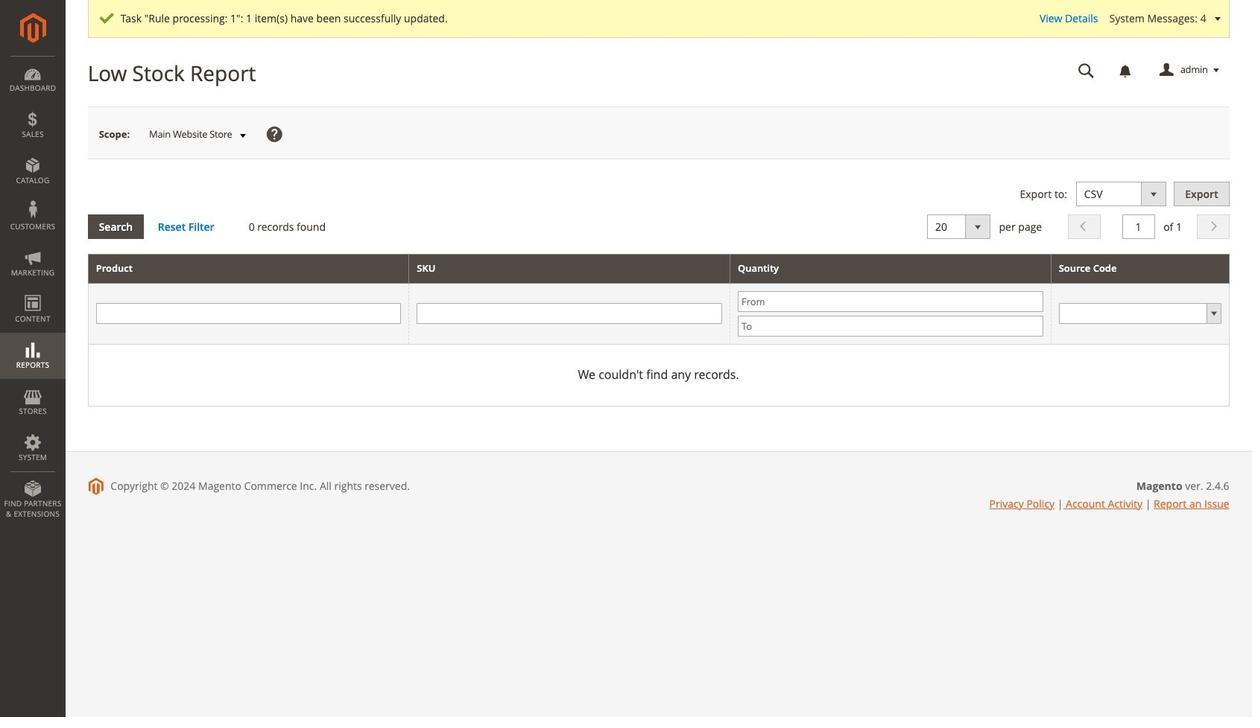 Task type: describe. For each thing, give the bounding box(es) containing it.
magento admin panel image
[[20, 13, 46, 43]]



Task type: vqa. For each thing, say whether or not it's contained in the screenshot.
menu bar
yes



Task type: locate. For each thing, give the bounding box(es) containing it.
menu bar
[[0, 56, 66, 527]]

To text field
[[738, 316, 1043, 337]]

None text field
[[96, 304, 401, 325], [417, 304, 722, 325], [96, 304, 401, 325], [417, 304, 722, 325]]

None text field
[[1068, 57, 1105, 83], [1122, 215, 1155, 239], [1068, 57, 1105, 83], [1122, 215, 1155, 239]]

From text field
[[738, 291, 1043, 312]]



